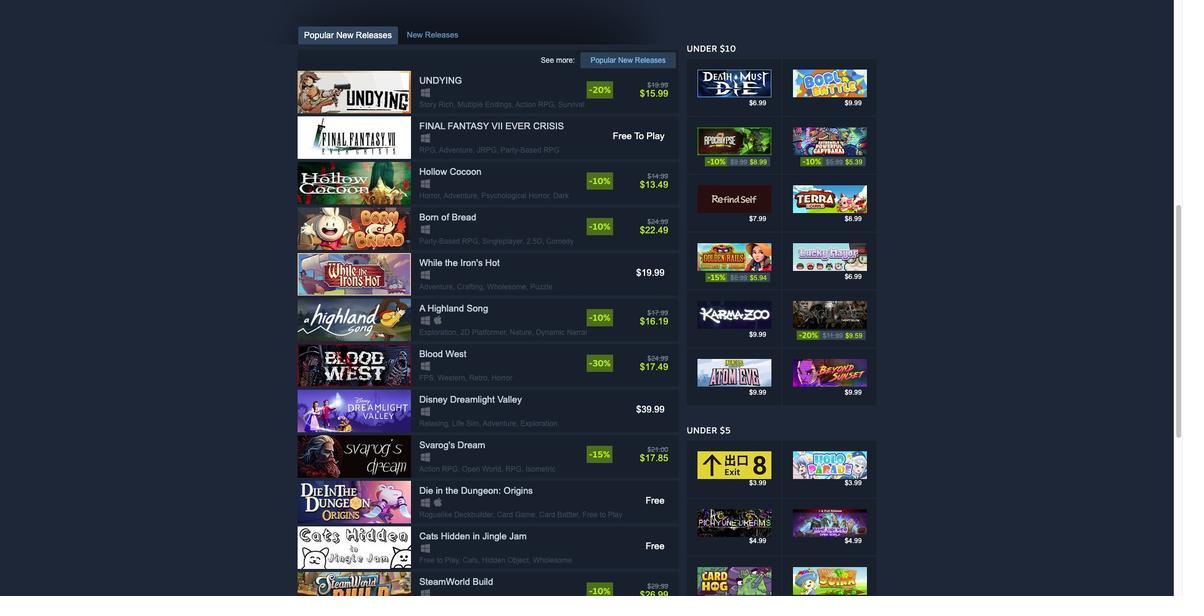 Task type: describe. For each thing, give the bounding box(es) containing it.
$7.99
[[750, 215, 767, 223]]

$6.99 for $6.99 link to the left
[[750, 99, 767, 107]]

free to play
[[613, 131, 665, 141]]

jrpg
[[477, 146, 497, 155]]

1 horizontal spatial new
[[407, 30, 423, 39]]

$15.99
[[640, 88, 669, 99]]

new releases
[[407, 30, 459, 39]]

, left western
[[434, 374, 436, 383]]

highland
[[428, 303, 464, 314]]

free right battler
[[583, 511, 598, 520]]

0 horizontal spatial in
[[436, 486, 443, 496]]

0 vertical spatial cats
[[420, 532, 439, 542]]

fantasy
[[448, 121, 489, 131]]

dungeon:
[[461, 486, 501, 496]]

, up steamworld build
[[459, 557, 461, 565]]

$22.49
[[640, 225, 669, 236]]

relaxing
[[420, 420, 448, 429]]

0 vertical spatial popular
[[304, 30, 334, 40]]

rpg , adventure , jrpg , party-based rpg
[[420, 146, 560, 155]]

1 horizontal spatial play
[[608, 511, 623, 520]]

$17.85
[[640, 453, 669, 464]]

steamworld build image
[[298, 573, 411, 597]]

free down $17.85
[[646, 496, 665, 506]]

hollow cocoon
[[420, 166, 482, 177]]

2 horizontal spatial horror
[[529, 192, 550, 200]]

$19.99 for $19.99
[[637, 268, 665, 278]]

adventure down valley
[[483, 420, 517, 429]]

psychological
[[482, 192, 527, 200]]

, down 'game'
[[529, 557, 531, 565]]

, left the open on the left
[[458, 466, 460, 474]]

play for free to play , cats , hidden object , wholesome
[[445, 557, 459, 565]]

$8.99 link
[[783, 175, 877, 232]]

2 $4.99 from the left
[[845, 538, 862, 545]]

$16.19
[[640, 316, 669, 327]]

free to play , cats , hidden object , wholesome
[[420, 557, 572, 565]]

-10% $9.99 $8.99
[[708, 157, 767, 166]]

-15%
[[589, 450, 610, 460]]

10% up $7.99 link
[[711, 157, 726, 166]]

-30%
[[589, 358, 611, 369]]

, left puzzle
[[527, 283, 529, 292]]

relaxing , life sim , adventure , exploration
[[420, 420, 558, 429]]

vii
[[492, 121, 503, 131]]

valley
[[498, 395, 522, 405]]

, left crafting
[[453, 283, 455, 292]]

dynamic
[[536, 329, 565, 337]]

isometric
[[526, 466, 556, 474]]

rpg left the open on the left
[[442, 466, 458, 474]]

20% for -20% $11.99 $9.59
[[803, 331, 818, 340]]

endings
[[485, 101, 512, 109]]

while
[[420, 258, 443, 268]]

$24.99 for $17.49
[[648, 355, 669, 363]]

15% for -15%
[[593, 450, 610, 460]]

, left retro
[[466, 374, 468, 383]]

final fantasy vii ever crisis
[[420, 121, 564, 131]]

free left to
[[613, 131, 632, 141]]

comedy
[[547, 237, 574, 246]]

exploration , 2d platformer , nature , dynamic narration
[[420, 329, 598, 337]]

adventure up bread
[[444, 192, 478, 200]]

1 $4.99 from the left
[[750, 538, 767, 545]]

, left psychological
[[478, 192, 480, 200]]

final
[[420, 121, 445, 131]]

-15% $6.99 $5.94
[[708, 273, 767, 282]]

, down 'vii'
[[497, 146, 499, 155]]

$9.59
[[846, 332, 863, 339]]

narration
[[567, 329, 598, 337]]

to
[[635, 131, 644, 141]]

crisis
[[534, 121, 564, 131]]

1 horizontal spatial releases
[[425, 30, 459, 39]]

disney dreamlight valley image
[[298, 390, 411, 433]]

action rpg , open world , rpg , isometric
[[420, 466, 556, 474]]

born of bread
[[420, 212, 477, 223]]

$8.99 inside -10% $9.99 $8.99
[[750, 158, 767, 166]]

origins
[[504, 486, 533, 496]]

0 horizontal spatial releases
[[356, 30, 392, 40]]

, up of
[[440, 192, 442, 200]]

, left the dark
[[550, 192, 552, 200]]

final fantasy vii ever crisis image
[[298, 117, 411, 159]]

$11.99
[[823, 332, 843, 339]]

-20% $11.99 $9.59
[[799, 331, 863, 340]]

releases inside "link"
[[635, 56, 666, 65]]

a
[[420, 303, 425, 314]]

party-based rpg , singleplayer , 2.5d , comedy
[[420, 237, 574, 246]]

song
[[467, 303, 489, 314]]

game
[[515, 511, 536, 520]]

under $10
[[687, 43, 737, 54]]

svarog's dream image
[[298, 436, 411, 478]]

adventure , crafting , wholesome , puzzle
[[420, 283, 553, 292]]

ever
[[506, 121, 531, 131]]

1 horizontal spatial horror
[[492, 374, 513, 383]]

multiple
[[458, 101, 483, 109]]

1 vertical spatial action
[[420, 466, 440, 474]]

story rich , multiple endings , action rpg , survival
[[420, 101, 585, 109]]

play for free to play
[[647, 131, 665, 141]]

10% for $13.49
[[593, 176, 611, 186]]

hot
[[486, 258, 500, 268]]

under $5
[[687, 425, 731, 436]]

, left 2.5d
[[523, 237, 525, 246]]

svarog's dream
[[420, 440, 486, 451]]

popular new releases inside "link"
[[591, 56, 666, 65]]

10% for $16.19
[[593, 313, 611, 323]]

, left battler
[[536, 511, 538, 520]]

rpg right world
[[506, 466, 522, 474]]

1 horizontal spatial exploration
[[521, 420, 558, 429]]

sim
[[466, 420, 479, 429]]

, right life
[[479, 420, 481, 429]]

disney
[[420, 395, 448, 405]]

a highland song
[[420, 303, 489, 314]]

of
[[442, 212, 449, 223]]

$17.99 $16.19
[[640, 310, 669, 327]]

die in the dungeon: origins
[[420, 486, 533, 496]]

born
[[420, 212, 439, 223]]

$19.99 $15.99
[[640, 81, 669, 99]]

, up build
[[478, 557, 480, 565]]

story
[[420, 101, 437, 109]]

2 card from the left
[[540, 511, 556, 520]]

0 horizontal spatial to
[[437, 557, 443, 565]]

, left comedy
[[543, 237, 545, 246]]

iron's
[[461, 258, 483, 268]]

nature
[[510, 329, 532, 337]]

, right 'game'
[[579, 511, 581, 520]]

fps
[[420, 374, 434, 383]]

1 horizontal spatial $6.99 link
[[783, 233, 877, 290]]

blood
[[420, 349, 443, 359]]

, left survival
[[555, 101, 557, 109]]

a highland song image
[[298, 299, 411, 342]]

1 horizontal spatial party-
[[501, 146, 521, 155]]

0 horizontal spatial $6.99 link
[[687, 59, 782, 116]]

$7.99 link
[[687, 175, 782, 232]]

1 horizontal spatial to
[[600, 511, 606, 520]]

, up song
[[483, 283, 485, 292]]

1 horizontal spatial based
[[521, 146, 542, 155]]

1 horizontal spatial action
[[516, 101, 536, 109]]

west
[[446, 349, 467, 359]]

life
[[453, 420, 464, 429]]

blood west image
[[298, 345, 411, 387]]



Task type: locate. For each thing, give the bounding box(es) containing it.
in left jingle
[[473, 532, 480, 542]]

1 vertical spatial $8.99
[[845, 215, 862, 223]]

horror
[[420, 192, 440, 200], [529, 192, 550, 200], [492, 374, 513, 383]]

1 vertical spatial the
[[446, 486, 459, 496]]

$17.49
[[640, 362, 669, 372]]

cats hidden in jingle jam
[[420, 532, 527, 542]]

0 horizontal spatial 20%
[[593, 84, 611, 95]]

1 vertical spatial $19.99
[[637, 268, 665, 278]]

0 horizontal spatial $6.99
[[731, 274, 748, 281]]

1 vertical spatial 15%
[[593, 450, 610, 460]]

battler
[[558, 511, 579, 520]]

rich
[[439, 101, 454, 109]]

$39.99
[[637, 404, 665, 415]]

$8.99 up $7.99 link
[[750, 158, 767, 166]]

popular new releases up $19.99 $15.99
[[591, 56, 666, 65]]

0 horizontal spatial action
[[420, 466, 440, 474]]

platformer
[[472, 329, 506, 337]]

party-
[[501, 146, 521, 155], [420, 237, 439, 246]]

$24.99 $22.49
[[640, 218, 669, 236]]

$6.99 link down the $10 in the right top of the page
[[687, 59, 782, 116]]

die
[[420, 486, 433, 496]]

$21.00
[[648, 446, 669, 454]]

wholesome right object
[[533, 557, 572, 565]]

0 vertical spatial popular new releases
[[304, 30, 392, 40]]

, left nature in the left of the page
[[506, 329, 508, 337]]

0 horizontal spatial 15%
[[593, 450, 610, 460]]

0 horizontal spatial popular
[[304, 30, 334, 40]]

to up steamworld
[[437, 557, 443, 565]]

new up undying image
[[336, 30, 354, 40]]

popular inside "link"
[[591, 56, 616, 65]]

$5
[[721, 425, 731, 436]]

adventure up highland
[[420, 283, 453, 292]]

2d
[[461, 329, 470, 337]]

under for under $10
[[687, 43, 718, 54]]

-10% for $13.49
[[589, 176, 611, 186]]

popular new releases
[[304, 30, 392, 40], [591, 56, 666, 65]]

die in the dungeon: origins image
[[298, 482, 411, 524]]

1 vertical spatial $24.99
[[648, 355, 669, 363]]

play up steamworld build
[[445, 557, 459, 565]]

$9.99 inside -10% $9.99 $8.99
[[731, 158, 748, 166]]

object
[[508, 557, 529, 565]]

while the iron's hot
[[420, 258, 500, 268]]

$5.94
[[750, 274, 767, 281]]

$24.99 down $16.19
[[648, 355, 669, 363]]

steamworld
[[420, 577, 470, 588]]

$3.99
[[750, 480, 767, 487], [845, 480, 862, 487]]

3 -10% from the top
[[589, 313, 611, 323]]

20% down popular new releases "link" at the top
[[593, 84, 611, 95]]

western
[[438, 374, 466, 383]]

1 vertical spatial cats
[[463, 557, 478, 565]]

0 horizontal spatial based
[[439, 237, 460, 246]]

0 horizontal spatial popular new releases
[[304, 30, 392, 40]]

$5.39
[[846, 158, 863, 166]]

hidden down deckbuilder
[[441, 532, 470, 542]]

0 vertical spatial play
[[647, 131, 665, 141]]

popular new releases link
[[581, 52, 676, 68]]

1 horizontal spatial in
[[473, 532, 480, 542]]

1 horizontal spatial popular new releases
[[591, 56, 666, 65]]

, left 2d
[[457, 329, 459, 337]]

crafting
[[457, 283, 483, 292]]

$6.99 link
[[687, 59, 782, 116], [783, 233, 877, 290]]

1 horizontal spatial $3.99
[[845, 480, 862, 487]]

while the iron's hot image
[[298, 253, 411, 296]]

play right battler
[[608, 511, 623, 520]]

1 vertical spatial exploration
[[521, 420, 558, 429]]

1 horizontal spatial wholesome
[[533, 557, 572, 565]]

1 card from the left
[[497, 511, 513, 520]]

2 horizontal spatial new
[[619, 56, 633, 65]]

$14.99 $13.49
[[640, 173, 669, 190]]

1 $3.99 from the left
[[750, 480, 767, 487]]

dark
[[554, 192, 569, 200]]

10% left $14.99 $13.49
[[593, 176, 611, 186]]

action up the ever
[[516, 101, 536, 109]]

party- up while
[[420, 237, 439, 246]]

2 horizontal spatial play
[[647, 131, 665, 141]]

0 horizontal spatial $8.99
[[750, 158, 767, 166]]

$8.99 down $5.39
[[845, 215, 862, 223]]

1 $24.99 from the top
[[648, 218, 669, 226]]

, left jrpg
[[473, 146, 475, 155]]

play
[[647, 131, 665, 141], [608, 511, 623, 520], [445, 557, 459, 565]]

$19.99 up $17.99
[[637, 268, 665, 278]]

1 vertical spatial based
[[439, 237, 460, 246]]

10% up narration
[[593, 313, 611, 323]]

card left battler
[[540, 511, 556, 520]]

$10
[[721, 43, 737, 54]]

1 under from the top
[[687, 43, 718, 54]]

open
[[462, 466, 480, 474]]

$8.99 inside $8.99 link
[[845, 215, 862, 223]]

under left the $10 in the right top of the page
[[687, 43, 718, 54]]

the
[[445, 258, 458, 268], [446, 486, 459, 496]]

action
[[516, 101, 536, 109], [420, 466, 440, 474]]

$5.99
[[827, 158, 843, 166]]

0 horizontal spatial exploration
[[420, 329, 457, 337]]

new right the more:
[[619, 56, 633, 65]]

1 vertical spatial popular
[[591, 56, 616, 65]]

releases up $19.99 $15.99
[[635, 56, 666, 65]]

$6.99
[[750, 99, 767, 107], [845, 273, 862, 281], [731, 274, 748, 281]]

new inside popular new releases "link"
[[619, 56, 633, 65]]

popular
[[304, 30, 334, 40], [591, 56, 616, 65]]

popular new releases up undying image
[[304, 30, 392, 40]]

puzzle
[[531, 283, 553, 292]]

bread
[[452, 212, 477, 223]]

2 under from the top
[[687, 425, 718, 436]]

-20%
[[589, 84, 611, 95]]

build
[[473, 577, 493, 588]]

-10% up narration
[[589, 313, 611, 323]]

wholesome down hot
[[487, 283, 527, 292]]

$24.99 $17.49
[[640, 355, 669, 372]]

0 vertical spatial under
[[687, 43, 718, 54]]

see
[[541, 56, 554, 65]]

2 $24.99 from the top
[[648, 355, 669, 363]]

0 vertical spatial in
[[436, 486, 443, 496]]

1 vertical spatial play
[[608, 511, 623, 520]]

fps , western , retro , horror
[[420, 374, 513, 383]]

0 vertical spatial $6.99 link
[[687, 59, 782, 116]]

1 vertical spatial under
[[687, 425, 718, 436]]

0 vertical spatial to
[[600, 511, 606, 520]]

2 vertical spatial -10%
[[589, 313, 611, 323]]

1 horizontal spatial $4.99
[[845, 538, 862, 545]]

, right the open on the left
[[502, 466, 504, 474]]

hidden up build
[[482, 557, 506, 565]]

deckbuilder
[[455, 511, 493, 520]]

, up dreamlight
[[488, 374, 490, 383]]

, up jingle
[[493, 511, 495, 520]]

0 vertical spatial $8.99
[[750, 158, 767, 166]]

1 vertical spatial wholesome
[[533, 557, 572, 565]]

0 vertical spatial -10%
[[589, 176, 611, 186]]

$19.99 inside $19.99 $15.99
[[648, 81, 669, 89]]

0 vertical spatial based
[[521, 146, 542, 155]]

1 -10% from the top
[[589, 176, 611, 186]]

undying image
[[298, 71, 411, 113]]

0 vertical spatial wholesome
[[487, 283, 527, 292]]

$19.99 for $19.99 $15.99
[[648, 81, 669, 89]]

1 vertical spatial hidden
[[482, 557, 506, 565]]

0 vertical spatial 20%
[[593, 84, 611, 95]]

in right die
[[436, 486, 443, 496]]

cats hidden in jingle jam image
[[298, 527, 411, 570]]

-10% for $16.19
[[589, 313, 611, 323]]

undying
[[420, 75, 462, 86]]

retro
[[470, 374, 488, 383]]

1 horizontal spatial card
[[540, 511, 556, 520]]

to right battler
[[600, 511, 606, 520]]

2 vertical spatial play
[[445, 557, 459, 565]]

0 vertical spatial $19.99
[[648, 81, 669, 89]]

the right die
[[446, 486, 459, 496]]

, up hollow
[[436, 146, 438, 155]]

, up the iron's
[[478, 237, 480, 246]]

$13.49
[[640, 179, 669, 190]]

1 vertical spatial popular new releases
[[591, 56, 666, 65]]

$6.99 link down $8.99 link
[[783, 233, 877, 290]]

1 horizontal spatial 15%
[[711, 273, 726, 282]]

1 vertical spatial 20%
[[803, 331, 818, 340]]

0 horizontal spatial horror
[[420, 192, 440, 200]]

horror left the dark
[[529, 192, 550, 200]]

steamworld build
[[420, 577, 493, 588]]

$24.99 inside $24.99 $17.49
[[648, 355, 669, 363]]

survival
[[559, 101, 585, 109]]

born of bread image
[[298, 208, 411, 250]]

free up steamworld
[[420, 557, 435, 565]]

cats down cats hidden in jingle jam on the left of the page
[[463, 557, 478, 565]]

0 horizontal spatial card
[[497, 511, 513, 520]]

disney dreamlight valley
[[420, 395, 522, 405]]

under
[[687, 43, 718, 54], [687, 425, 718, 436]]

exploration down valley
[[521, 420, 558, 429]]

1 horizontal spatial hidden
[[482, 557, 506, 565]]

1 vertical spatial to
[[437, 557, 443, 565]]

horror up valley
[[492, 374, 513, 383]]

,
[[454, 101, 456, 109], [512, 101, 514, 109], [555, 101, 557, 109], [436, 146, 438, 155], [473, 146, 475, 155], [497, 146, 499, 155], [440, 192, 442, 200], [478, 192, 480, 200], [550, 192, 552, 200], [478, 237, 480, 246], [523, 237, 525, 246], [543, 237, 545, 246], [453, 283, 455, 292], [483, 283, 485, 292], [527, 283, 529, 292], [457, 329, 459, 337], [506, 329, 508, 337], [532, 329, 534, 337], [434, 374, 436, 383], [466, 374, 468, 383], [488, 374, 490, 383], [448, 420, 450, 429], [479, 420, 481, 429], [517, 420, 519, 429], [458, 466, 460, 474], [502, 466, 504, 474], [522, 466, 524, 474], [493, 511, 495, 520], [536, 511, 538, 520], [579, 511, 581, 520], [459, 557, 461, 565], [478, 557, 480, 565], [529, 557, 531, 565]]

1 horizontal spatial popular
[[591, 56, 616, 65]]

10% left $5.99
[[806, 157, 822, 166]]

free up $29.99
[[646, 541, 665, 552]]

$6.99 inside -15% $6.99 $5.94
[[731, 274, 748, 281]]

rpg
[[538, 101, 555, 109], [420, 146, 436, 155], [544, 146, 560, 155], [462, 237, 478, 246], [442, 466, 458, 474], [506, 466, 522, 474]]

exploration up blood west at the bottom of page
[[420, 329, 457, 337]]

the left the iron's
[[445, 258, 458, 268]]

1 horizontal spatial $6.99
[[750, 99, 767, 107]]

based
[[521, 146, 542, 155], [439, 237, 460, 246]]

rpg down crisis
[[544, 146, 560, 155]]

hollow cocoon image
[[298, 162, 411, 205]]

blood west
[[420, 349, 467, 359]]

under for under $5
[[687, 425, 718, 436]]

1 vertical spatial party-
[[420, 237, 439, 246]]

2 horizontal spatial releases
[[635, 56, 666, 65]]

$6.99 for the rightmost $6.99 link
[[845, 273, 862, 281]]

singleplayer
[[483, 237, 523, 246]]

1 horizontal spatial $8.99
[[845, 215, 862, 223]]

roguelike
[[420, 511, 453, 520]]

rpg up crisis
[[538, 101, 555, 109]]

10%
[[711, 157, 726, 166], [806, 157, 822, 166], [593, 176, 611, 186], [593, 221, 611, 232], [593, 313, 611, 323]]

20% left $11.99
[[803, 331, 818, 340]]

more:
[[556, 56, 575, 65]]

see more:
[[541, 56, 577, 65]]

0 vertical spatial action
[[516, 101, 536, 109]]

, up the ever
[[512, 101, 514, 109]]

rpg up the iron's
[[462, 237, 478, 246]]

, left isometric
[[522, 466, 524, 474]]

2 horizontal spatial $6.99
[[845, 273, 862, 281]]

15% for -15% $6.99 $5.94
[[711, 273, 726, 282]]

, left multiple
[[454, 101, 456, 109]]

1 vertical spatial in
[[473, 532, 480, 542]]

releases left new releases
[[356, 30, 392, 40]]

15% left $21.00 $17.85
[[593, 450, 610, 460]]

-10% left $24.99 $22.49
[[589, 221, 611, 232]]

card left 'game'
[[497, 511, 513, 520]]

, left dynamic on the left bottom of page
[[532, 329, 534, 337]]

1 horizontal spatial cats
[[463, 557, 478, 565]]

$9.99 link
[[783, 59, 877, 116], [687, 291, 782, 348], [687, 349, 782, 406], [783, 349, 877, 406]]

2 $3.99 from the left
[[845, 480, 862, 487]]

0 horizontal spatial $3.99
[[750, 480, 767, 487]]

0 vertical spatial $24.99
[[648, 218, 669, 226]]

to
[[600, 511, 606, 520], [437, 557, 443, 565]]

0 horizontal spatial new
[[336, 30, 354, 40]]

svarog's
[[420, 440, 455, 451]]

0 vertical spatial hidden
[[441, 532, 470, 542]]

card
[[497, 511, 513, 520], [540, 511, 556, 520]]

-10% left $14.99 $13.49
[[589, 176, 611, 186]]

jingle
[[483, 532, 507, 542]]

15% left $5.94 on the right top
[[711, 273, 726, 282]]

0 vertical spatial exploration
[[420, 329, 457, 337]]

, down valley
[[517, 420, 519, 429]]

$8.99
[[750, 158, 767, 166], [845, 215, 862, 223]]

jam
[[510, 532, 527, 542]]

releases up undying
[[425, 30, 459, 39]]

adventure
[[439, 146, 473, 155], [444, 192, 478, 200], [420, 283, 453, 292], [483, 420, 517, 429]]

0 horizontal spatial play
[[445, 557, 459, 565]]

party- right jrpg
[[501, 146, 521, 155]]

2 -10% from the top
[[589, 221, 611, 232]]

20% for -20%
[[593, 84, 611, 95]]

hidden
[[441, 532, 470, 542], [482, 557, 506, 565]]

adventure up hollow cocoon
[[439, 146, 473, 155]]

0 horizontal spatial hidden
[[441, 532, 470, 542]]

$17.99
[[648, 310, 669, 317]]

$24.99 inside $24.99 $22.49
[[648, 218, 669, 226]]

1 vertical spatial -10%
[[589, 221, 611, 232]]

$24.99 down $13.49
[[648, 218, 669, 226]]

0 horizontal spatial party-
[[420, 237, 439, 246]]

$24.99 for $22.49
[[648, 218, 669, 226]]

under left $5
[[687, 425, 718, 436]]

1 horizontal spatial 20%
[[803, 331, 818, 340]]

play right to
[[647, 131, 665, 141]]

0 vertical spatial the
[[445, 258, 458, 268]]

$19.99 down popular new releases "link" at the top
[[648, 81, 669, 89]]

, left life
[[448, 420, 450, 429]]

10% left $24.99 $22.49
[[593, 221, 611, 232]]

10% for $22.49
[[593, 221, 611, 232]]

cocoon
[[450, 166, 482, 177]]

based up while the iron's hot
[[439, 237, 460, 246]]

0 horizontal spatial cats
[[420, 532, 439, 542]]

based down the ever
[[521, 146, 542, 155]]

rpg up hollow
[[420, 146, 436, 155]]

roguelike deckbuilder , card game , card battler , free to play
[[420, 511, 623, 520]]

0 horizontal spatial $4.99
[[750, 538, 767, 545]]

$24.99
[[648, 218, 669, 226], [648, 355, 669, 363]]

0 vertical spatial party-
[[501, 146, 521, 155]]

horror up born
[[420, 192, 440, 200]]

1 vertical spatial $6.99 link
[[783, 233, 877, 290]]

cats down roguelike
[[420, 532, 439, 542]]

-10% for $22.49
[[589, 221, 611, 232]]

horror , adventure , psychological horror , dark
[[420, 192, 569, 200]]

0 horizontal spatial wholesome
[[487, 283, 527, 292]]

0 vertical spatial 15%
[[711, 273, 726, 282]]



Task type: vqa. For each thing, say whether or not it's contained in the screenshot.


